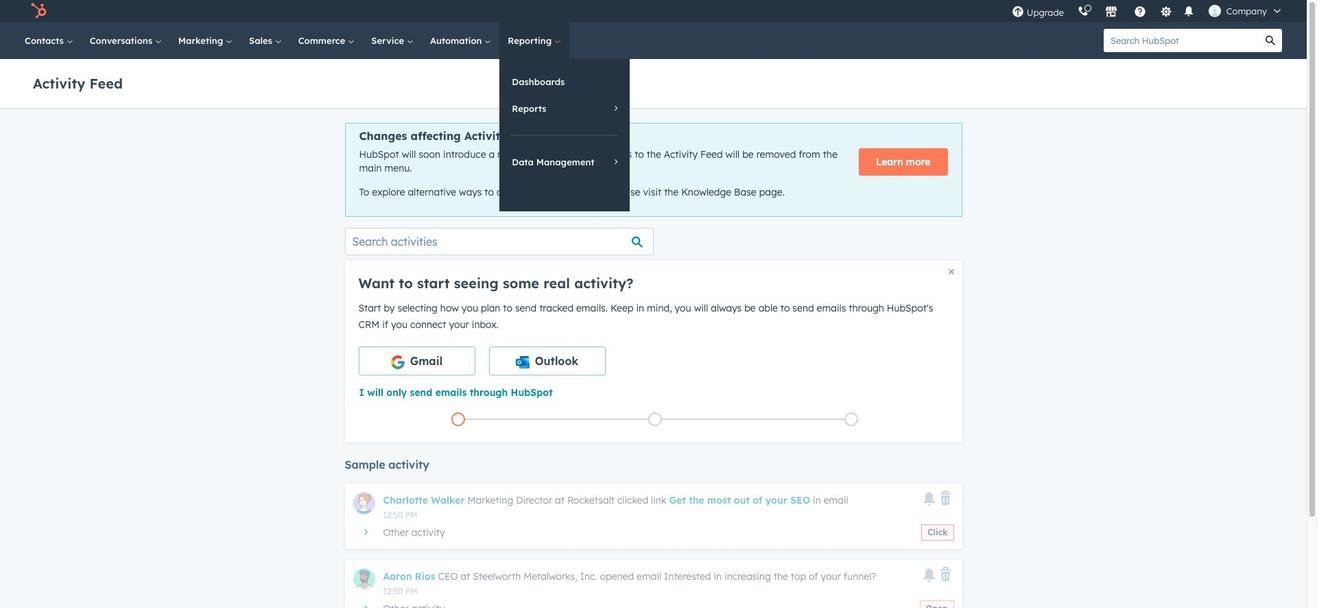 Task type: vqa. For each thing, say whether or not it's contained in the screenshot.
bottommost caret icon
no



Task type: describe. For each thing, give the bounding box(es) containing it.
Search HubSpot search field
[[1104, 29, 1260, 52]]

close image
[[949, 269, 954, 274]]

marketplaces image
[[1106, 6, 1118, 19]]

reporting menu
[[500, 59, 630, 211]]

jacob simon image
[[1209, 5, 1222, 17]]



Task type: locate. For each thing, give the bounding box(es) containing it.
None checkbox
[[489, 346, 606, 375]]

list
[[360, 410, 950, 429]]

onboarding.steps.finalstep.title image
[[849, 416, 855, 424]]

Search activities search field
[[345, 228, 654, 255]]

onboarding.steps.sendtrackedemailingmail.title image
[[652, 416, 659, 424]]

None checkbox
[[359, 346, 475, 375]]

menu
[[1005, 0, 1291, 22]]



